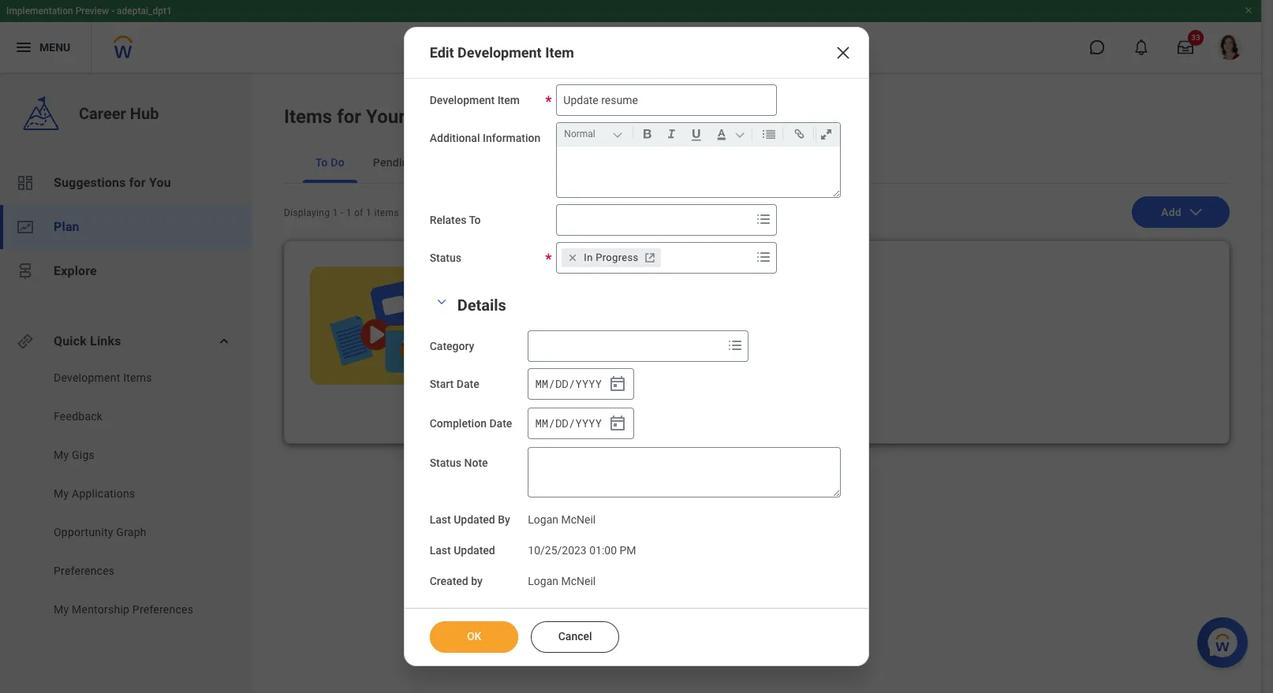 Task type: describe. For each thing, give the bounding box(es) containing it.
additional information
[[430, 132, 541, 145]]

in progress element
[[584, 251, 639, 266]]

implementation
[[6, 6, 73, 17]]

edit development item dialog
[[404, 27, 870, 667]]

completion date group
[[528, 408, 635, 440]]

10/25/2023
[[528, 545, 587, 557]]

1 vertical spatial in
[[493, 354, 503, 366]]

my mentorship preferences
[[54, 604, 194, 616]]

last updated
[[430, 545, 495, 557]]

3 1 from the left
[[366, 208, 372, 219]]

prompts image for status
[[755, 248, 774, 267]]

normal
[[565, 129, 596, 140]]

1 vertical spatial items
[[123, 372, 152, 384]]

edit development item
[[430, 44, 574, 61]]

item inside development item update resume
[[568, 268, 591, 280]]

ext link image
[[642, 251, 658, 266]]

adeptai_dpt1
[[117, 6, 172, 17]]

notifications large image
[[1134, 39, 1150, 55]]

updated for last updated
[[454, 545, 495, 557]]

ok button
[[430, 622, 518, 653]]

x image
[[835, 44, 853, 63]]

explore
[[54, 264, 97, 279]]

development inside development item update resume
[[493, 268, 565, 280]]

mm for start date
[[535, 376, 549, 391]]

implementation preview -   adeptai_dpt1
[[6, 6, 172, 17]]

opportunity
[[54, 526, 113, 539]]

edit
[[430, 44, 454, 61]]

dd for completion date
[[556, 416, 569, 431]]

to do
[[316, 156, 345, 169]]

my applications
[[54, 488, 135, 500]]

logan for 2nd logan mcneil element from the bottom of the details group
[[528, 514, 559, 527]]

your
[[366, 106, 406, 128]]

0 vertical spatial items
[[284, 106, 332, 128]]

normal group
[[561, 123, 844, 147]]

items
[[374, 208, 399, 219]]

completion
[[430, 418, 487, 430]]

start date group
[[528, 369, 635, 400]]

to inside button
[[316, 156, 328, 169]]

by
[[471, 575, 483, 588]]

career hub
[[79, 104, 159, 123]]

Status Note text field
[[528, 448, 842, 498]]

manage
[[496, 396, 538, 409]]

you
[[149, 175, 171, 190]]

update
[[493, 287, 544, 306]]

10/25/2023 01:00 pm
[[528, 545, 637, 557]]

underline image
[[686, 125, 708, 144]]

- for 1
[[341, 208, 344, 219]]

pending button
[[361, 142, 428, 183]]

italic image
[[662, 125, 683, 144]]

1 mcneil from the top
[[562, 514, 596, 527]]

my for my gigs
[[54, 449, 69, 462]]

development items
[[54, 372, 152, 384]]

last updated by
[[430, 514, 511, 527]]

created by
[[430, 575, 483, 588]]

to do button
[[303, 142, 357, 183]]

preferences inside my mentorship preferences link
[[132, 604, 194, 616]]

0 horizontal spatial progress
[[506, 354, 551, 366]]

profile logan mcneil element
[[1208, 30, 1253, 65]]

calendar image for completion date
[[609, 415, 628, 434]]

maximize image
[[816, 125, 838, 144]]

status note
[[430, 457, 488, 470]]

by
[[498, 514, 511, 527]]

normal button
[[561, 126, 630, 143]]

information
[[483, 132, 541, 145]]

development item update resume
[[493, 268, 601, 306]]

mentorship
[[72, 604, 130, 616]]

last updated element
[[528, 535, 637, 559]]

suggestions for you
[[54, 175, 171, 190]]

resume
[[548, 287, 601, 306]]

mm / dd / yyyy for start date
[[535, 376, 602, 391]]

search image
[[437, 38, 456, 57]]

applications
[[72, 488, 135, 500]]

2 logan mcneil from the top
[[528, 575, 596, 588]]

feedback
[[54, 410, 103, 423]]

mm for completion date
[[535, 416, 549, 431]]

01:00
[[590, 545, 617, 557]]

my for my applications
[[54, 488, 69, 500]]

category
[[430, 340, 475, 353]]

bulleted list image
[[759, 125, 780, 144]]

close environment banner image
[[1245, 6, 1254, 15]]

inbox large image
[[1178, 39, 1194, 55]]

Relates To field
[[558, 206, 752, 235]]

development up information
[[472, 106, 584, 128]]

me
[[638, 354, 654, 366]]

details group
[[430, 293, 844, 590]]

pm
[[620, 545, 637, 557]]

preferences link
[[52, 564, 214, 579]]

for for you
[[129, 175, 146, 190]]

item inside button
[[611, 396, 634, 409]]

1 1 from the left
[[333, 208, 338, 219]]

items for your career development
[[284, 106, 584, 128]]

yyyy for start date
[[576, 376, 602, 391]]

development up additional
[[430, 94, 495, 107]]

my gigs link
[[52, 448, 214, 463]]



Task type: locate. For each thing, give the bounding box(es) containing it.
status for status note
[[430, 457, 462, 470]]

for for your
[[337, 106, 362, 128]]

1 horizontal spatial to
[[469, 214, 481, 227]]

1 vertical spatial dd
[[556, 416, 569, 431]]

additional
[[430, 132, 480, 145]]

career left hub
[[79, 104, 126, 123]]

mm / dd / yyyy for completion date
[[535, 416, 602, 431]]

link image
[[790, 125, 811, 144]]

ok
[[467, 630, 481, 643]]

cancel
[[558, 630, 592, 643]]

0 vertical spatial calendar image
[[609, 375, 628, 394]]

1 dd from the top
[[556, 376, 569, 391]]

logan mcneil element down '10/25/2023'
[[528, 572, 596, 588]]

0 horizontal spatial preferences
[[54, 565, 115, 578]]

suggestions
[[54, 175, 126, 190]]

my left gigs
[[54, 449, 69, 462]]

0 vertical spatial to
[[316, 156, 328, 169]]

plan
[[54, 219, 80, 234]]

in
[[584, 252, 593, 264], [493, 354, 503, 366]]

mm inside start date group
[[535, 376, 549, 391]]

development inside list
[[54, 372, 120, 384]]

- left of
[[341, 208, 344, 219]]

1 vertical spatial in progress
[[493, 354, 551, 366]]

0 horizontal spatial for
[[129, 175, 146, 190]]

my for my mentorship preferences
[[54, 604, 69, 616]]

1 logan mcneil from the top
[[528, 514, 596, 527]]

to right relates on the top of page
[[469, 214, 481, 227]]

yyyy
[[576, 376, 602, 391], [576, 416, 602, 431]]

opportunity graph link
[[52, 525, 214, 541]]

timeline milestone image
[[16, 262, 35, 281]]

3 my from the top
[[54, 604, 69, 616]]

start
[[430, 378, 454, 391]]

in progress, press delete to clear value, ctrl + enter opens in new window. option
[[562, 249, 661, 268]]

to
[[316, 156, 328, 169], [469, 214, 481, 227]]

1 vertical spatial logan mcneil
[[528, 575, 596, 588]]

preview
[[76, 6, 109, 17]]

1 horizontal spatial in progress
[[584, 252, 639, 264]]

0 horizontal spatial in progress
[[493, 354, 551, 366]]

1 vertical spatial logan
[[528, 575, 559, 588]]

cancel button
[[531, 622, 619, 653]]

calendar image inside completion date group
[[609, 415, 628, 434]]

updated for last updated by
[[454, 514, 495, 527]]

development up feedback at the left of the page
[[54, 372, 120, 384]]

details button
[[458, 296, 507, 315]]

calendar image for start date
[[609, 375, 628, 394]]

my mentorship preferences link
[[52, 602, 214, 618]]

items up to do on the left top
[[284, 106, 332, 128]]

in progress up manage
[[493, 354, 551, 366]]

of
[[354, 208, 364, 219]]

mcneil down '10/25/2023 01:00 pm'
[[562, 575, 596, 588]]

date for completion date
[[490, 418, 512, 430]]

2 last from the top
[[430, 545, 451, 557]]

1 mm / dd / yyyy from the top
[[535, 376, 602, 391]]

logan for 1st logan mcneil element from the bottom
[[528, 575, 559, 588]]

1 updated from the top
[[454, 514, 495, 527]]

2 logan from the top
[[528, 575, 559, 588]]

hub
[[130, 104, 159, 123]]

feedback link
[[52, 409, 214, 425]]

in progress right x small image
[[584, 252, 639, 264]]

2 mm / dd / yyyy from the top
[[535, 416, 602, 431]]

mm / dd / yyyy inside completion date group
[[535, 416, 602, 431]]

logan mcneil element up '10/25/2023'
[[528, 511, 596, 527]]

logan mcneil
[[528, 514, 596, 527], [528, 575, 596, 588]]

0 vertical spatial for
[[337, 106, 362, 128]]

updated left the by
[[454, 514, 495, 527]]

logan up '10/25/2023'
[[528, 514, 559, 527]]

development
[[458, 44, 542, 61], [430, 94, 495, 107], [472, 106, 584, 128], [493, 268, 565, 280], [54, 372, 120, 384], [541, 396, 608, 409]]

last up created
[[430, 545, 451, 557]]

note
[[464, 457, 488, 470]]

in up manage
[[493, 354, 503, 366]]

progress up manage
[[506, 354, 551, 366]]

1 vertical spatial for
[[129, 175, 146, 190]]

2 status from the top
[[430, 457, 462, 470]]

in progress
[[584, 252, 639, 264], [493, 354, 551, 366]]

2 yyyy from the top
[[576, 416, 602, 431]]

suggestions for you link
[[0, 161, 253, 205]]

- for adeptai_dpt1
[[111, 6, 115, 17]]

0 vertical spatial prompts image
[[755, 210, 774, 229]]

relates to
[[430, 214, 481, 227]]

0 vertical spatial yyyy
[[576, 376, 602, 391]]

my gigs
[[54, 449, 95, 462]]

manage development item button
[[487, 387, 663, 418]]

last up last updated
[[430, 514, 451, 527]]

mm / dd / yyyy up manage development item
[[535, 376, 602, 391]]

mm inside completion date group
[[535, 416, 549, 431]]

in inside option
[[584, 252, 593, 264]]

1 horizontal spatial preferences
[[132, 604, 194, 616]]

1 horizontal spatial date
[[490, 418, 512, 430]]

1 status from the top
[[430, 252, 462, 265]]

1 logan from the top
[[528, 514, 559, 527]]

0 horizontal spatial -
[[111, 6, 115, 17]]

2 updated from the top
[[454, 545, 495, 557]]

Additional Information text field
[[558, 147, 841, 198]]

my applications link
[[52, 486, 214, 502]]

status for status
[[430, 252, 462, 265]]

logan mcneil down '10/25/2023'
[[528, 575, 596, 588]]

- inside implementation preview -   adeptai_dpt1 'banner'
[[111, 6, 115, 17]]

dd inside completion date group
[[556, 416, 569, 431]]

2 1 from the left
[[346, 208, 352, 219]]

1 vertical spatial mm
[[535, 416, 549, 431]]

progress left ext link image
[[596, 252, 639, 264]]

my left mentorship
[[54, 604, 69, 616]]

my
[[54, 449, 69, 462], [54, 488, 69, 500], [54, 604, 69, 616]]

in right x small image
[[584, 252, 593, 264]]

2 dd from the top
[[556, 416, 569, 431]]

0 horizontal spatial in
[[493, 354, 503, 366]]

mm down manage development item
[[535, 416, 549, 431]]

1 horizontal spatial in
[[584, 252, 593, 264]]

preferences down preferences link
[[132, 604, 194, 616]]

status
[[430, 252, 462, 265], [430, 457, 462, 470]]

1 horizontal spatial items
[[284, 106, 332, 128]]

last
[[430, 514, 451, 527], [430, 545, 451, 557]]

yyyy down manage development item
[[576, 416, 602, 431]]

2 mm from the top
[[535, 416, 549, 431]]

opportunity graph
[[54, 526, 147, 539]]

1 vertical spatial mm / dd / yyyy
[[535, 416, 602, 431]]

1 horizontal spatial for
[[337, 106, 362, 128]]

prompts image for relates to
[[755, 210, 774, 229]]

1 mm from the top
[[535, 376, 549, 391]]

preferences inside preferences link
[[54, 565, 115, 578]]

1 vertical spatial status
[[430, 457, 462, 470]]

for left you
[[129, 175, 146, 190]]

1 last from the top
[[430, 514, 451, 527]]

2 vertical spatial prompts image
[[726, 337, 745, 355]]

in progress inside option
[[584, 252, 639, 264]]

1 vertical spatial list
[[0, 370, 253, 622]]

0 vertical spatial my
[[54, 449, 69, 462]]

1 vertical spatial mcneil
[[562, 575, 596, 588]]

1 vertical spatial to
[[469, 214, 481, 227]]

development inside button
[[541, 396, 608, 409]]

preferences
[[54, 565, 115, 578], [132, 604, 194, 616]]

preferences down 'opportunity'
[[54, 565, 115, 578]]

displaying
[[284, 208, 330, 219]]

date for start date
[[457, 378, 480, 391]]

development right search image
[[458, 44, 542, 61]]

1 vertical spatial yyyy
[[576, 416, 602, 431]]

status down relates on the top of page
[[430, 252, 462, 265]]

date right the 'start'
[[457, 378, 480, 391]]

2 mcneil from the top
[[562, 575, 596, 588]]

0 vertical spatial status
[[430, 252, 462, 265]]

1 vertical spatial updated
[[454, 545, 495, 557]]

last for last updated by
[[430, 514, 451, 527]]

yyyy up manage development item
[[576, 376, 602, 391]]

1 vertical spatial -
[[341, 208, 344, 219]]

plan link
[[0, 205, 253, 249]]

2 calendar image from the top
[[609, 415, 628, 434]]

progress
[[596, 252, 639, 264], [506, 354, 551, 366]]

tab list
[[284, 142, 1231, 184]]

0 vertical spatial in
[[584, 252, 593, 264]]

tab list containing to do
[[284, 142, 1231, 184]]

calendar image down category field
[[609, 375, 628, 394]]

2 list from the top
[[0, 370, 253, 622]]

dd for start date
[[556, 376, 569, 391]]

1 vertical spatial date
[[490, 418, 512, 430]]

mm / dd / yyyy inside start date group
[[535, 376, 602, 391]]

prompts image
[[755, 210, 774, 229], [755, 248, 774, 267], [726, 337, 745, 355]]

to inside edit development item dialog
[[469, 214, 481, 227]]

dd inside start date group
[[556, 376, 569, 391]]

manage development item
[[496, 396, 634, 409]]

onboarding home image
[[16, 218, 35, 237]]

relates
[[430, 214, 467, 227]]

development item
[[430, 94, 520, 107]]

0 vertical spatial -
[[111, 6, 115, 17]]

0 vertical spatial mm
[[535, 376, 549, 391]]

1
[[333, 208, 338, 219], [346, 208, 352, 219], [366, 208, 372, 219]]

1 yyyy from the top
[[576, 376, 602, 391]]

2 vertical spatial my
[[54, 604, 69, 616]]

0 horizontal spatial to
[[316, 156, 328, 169]]

updated
[[454, 514, 495, 527], [454, 545, 495, 557]]

0 vertical spatial logan
[[528, 514, 559, 527]]

0 vertical spatial progress
[[596, 252, 639, 264]]

1 horizontal spatial career
[[410, 106, 467, 128]]

2 my from the top
[[54, 488, 69, 500]]

my down my gigs
[[54, 488, 69, 500]]

0 vertical spatial list
[[0, 161, 253, 294]]

for
[[337, 106, 362, 128], [129, 175, 146, 190]]

status left note
[[430, 457, 462, 470]]

Category field
[[529, 333, 723, 361]]

logan down '10/25/2023'
[[528, 575, 559, 588]]

1 vertical spatial last
[[430, 545, 451, 557]]

mm / dd / yyyy
[[535, 376, 602, 391], [535, 416, 602, 431]]

dd up manage development item
[[556, 376, 569, 391]]

displaying 1 - 1 of 1 items
[[284, 208, 399, 219]]

yyyy inside completion date group
[[576, 416, 602, 431]]

0 vertical spatial dd
[[556, 376, 569, 391]]

mm / dd / yyyy down manage development item
[[535, 416, 602, 431]]

0 vertical spatial mcneil
[[562, 514, 596, 527]]

1 logan mcneil element from the top
[[528, 511, 596, 527]]

1 vertical spatial calendar image
[[609, 415, 628, 434]]

progress inside option
[[596, 252, 639, 264]]

completion date
[[430, 418, 512, 430]]

0 vertical spatial last
[[430, 514, 451, 527]]

- right preview
[[111, 6, 115, 17]]

1 vertical spatial my
[[54, 488, 69, 500]]

mm up manage development item
[[535, 376, 549, 391]]

details
[[458, 296, 507, 315]]

chevron down image
[[432, 297, 451, 308]]

0 vertical spatial logan mcneil
[[528, 514, 596, 527]]

for left the your
[[337, 106, 362, 128]]

x small image
[[565, 251, 581, 266]]

0 vertical spatial in progress
[[584, 252, 639, 264]]

1 vertical spatial preferences
[[132, 604, 194, 616]]

0 horizontal spatial date
[[457, 378, 480, 391]]

career up additional
[[410, 106, 467, 128]]

prompts image for category
[[726, 337, 745, 355]]

0 vertical spatial date
[[457, 378, 480, 391]]

date down manage
[[490, 418, 512, 430]]

do
[[331, 156, 345, 169]]

development items link
[[52, 370, 214, 386]]

explore link
[[0, 249, 253, 294]]

0 vertical spatial logan mcneil element
[[528, 511, 596, 527]]

0 vertical spatial updated
[[454, 514, 495, 527]]

/
[[549, 376, 555, 391], [569, 376, 576, 391], [549, 416, 555, 431], [569, 416, 576, 431]]

0 vertical spatial mm / dd / yyyy
[[535, 376, 602, 391]]

last for last updated
[[430, 545, 451, 557]]

logan mcneil element
[[528, 511, 596, 527], [528, 572, 596, 588]]

calendar image down start date group
[[609, 415, 628, 434]]

implementation preview -   adeptai_dpt1 banner
[[0, 0, 1262, 73]]

list containing development items
[[0, 370, 253, 622]]

1 vertical spatial progress
[[506, 354, 551, 366]]

1 vertical spatial prompts image
[[755, 248, 774, 267]]

calendar image
[[609, 375, 628, 394], [609, 415, 628, 434]]

logan mcneil up '10/25/2023'
[[528, 514, 596, 527]]

career
[[79, 104, 126, 123], [410, 106, 467, 128]]

updated up by
[[454, 545, 495, 557]]

gigs
[[72, 449, 95, 462]]

dashboard image
[[16, 174, 35, 193]]

-
[[111, 6, 115, 17], [341, 208, 344, 219]]

0 vertical spatial preferences
[[54, 565, 115, 578]]

mcneil up last updated element
[[562, 514, 596, 527]]

status inside details group
[[430, 457, 462, 470]]

list containing suggestions for you
[[0, 161, 253, 294]]

dd
[[556, 376, 569, 391], [556, 416, 569, 431]]

dd down manage development item
[[556, 416, 569, 431]]

logan
[[528, 514, 559, 527], [528, 575, 559, 588]]

1 horizontal spatial -
[[341, 208, 344, 219]]

list
[[0, 161, 253, 294], [0, 370, 253, 622]]

0 horizontal spatial career
[[79, 104, 126, 123]]

calendar image inside start date group
[[609, 375, 628, 394]]

start date
[[430, 378, 480, 391]]

mm
[[535, 376, 549, 391], [535, 416, 549, 431]]

items up feedback link at the bottom of the page
[[123, 372, 152, 384]]

2 logan mcneil element from the top
[[528, 572, 596, 588]]

Development Item text field
[[557, 85, 778, 116]]

1 my from the top
[[54, 449, 69, 462]]

1 calendar image from the top
[[609, 375, 628, 394]]

bold image
[[637, 125, 659, 144]]

2 horizontal spatial 1
[[366, 208, 372, 219]]

0 horizontal spatial items
[[123, 372, 152, 384]]

1 vertical spatial logan mcneil element
[[528, 572, 596, 588]]

to left do
[[316, 156, 328, 169]]

items
[[284, 106, 332, 128], [123, 372, 152, 384]]

created
[[430, 575, 469, 588]]

yyyy inside start date group
[[576, 376, 602, 391]]

1 list from the top
[[0, 161, 253, 294]]

yyyy for completion date
[[576, 416, 602, 431]]

pending
[[373, 156, 415, 169]]

development right manage
[[541, 396, 608, 409]]

development up update
[[493, 268, 565, 280]]

graph
[[116, 526, 147, 539]]

1 horizontal spatial 1
[[346, 208, 352, 219]]

0 horizontal spatial 1
[[333, 208, 338, 219]]

1 horizontal spatial progress
[[596, 252, 639, 264]]



Task type: vqa. For each thing, say whether or not it's contained in the screenshot.
dialog
no



